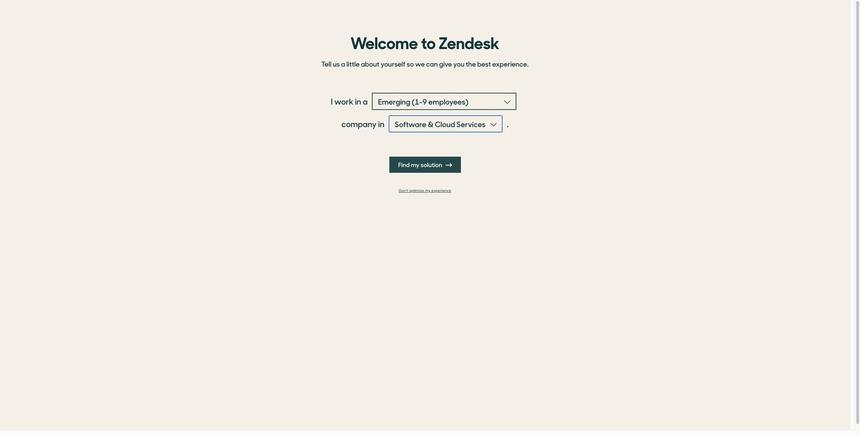 Task type: describe. For each thing, give the bounding box(es) containing it.
zendesk
[[439, 30, 500, 53]]

arrow right image
[[446, 162, 452, 168]]

tell
[[322, 59, 332, 69]]

experience
[[432, 188, 452, 193]]

the
[[466, 59, 476, 69]]

experience.
[[493, 59, 529, 69]]

us
[[333, 59, 340, 69]]

you
[[454, 59, 465, 69]]

find
[[398, 160, 410, 169]]

i work in a
[[331, 95, 368, 107]]

we
[[415, 59, 425, 69]]

can
[[426, 59, 438, 69]]

little
[[347, 59, 360, 69]]

0 horizontal spatial a
[[341, 59, 345, 69]]

about
[[361, 59, 380, 69]]

to
[[421, 30, 436, 53]]

welcome to zendesk
[[351, 30, 500, 53]]

best
[[478, 59, 491, 69]]

don't optimize my experience link
[[318, 188, 533, 193]]

find     my solution button
[[390, 157, 461, 173]]



Task type: locate. For each thing, give the bounding box(es) containing it.
a right us
[[341, 59, 345, 69]]

in right company
[[378, 118, 385, 129]]

0 vertical spatial in
[[355, 95, 361, 107]]

solution
[[421, 160, 442, 169]]

i
[[331, 95, 333, 107]]

a
[[341, 59, 345, 69], [363, 95, 368, 107]]

optimize
[[409, 188, 424, 193]]

1 vertical spatial in
[[378, 118, 385, 129]]

my right the 'optimize'
[[425, 188, 431, 193]]

welcome
[[351, 30, 418, 53]]

work
[[335, 95, 354, 107]]

0 horizontal spatial in
[[355, 95, 361, 107]]

yourself
[[381, 59, 406, 69]]

0 vertical spatial my
[[411, 160, 420, 169]]

so
[[407, 59, 414, 69]]

tell us a little about yourself so we can give you the best experience.
[[322, 59, 529, 69]]

my
[[411, 160, 420, 169], [425, 188, 431, 193]]

1 horizontal spatial in
[[378, 118, 385, 129]]

my right the find
[[411, 160, 420, 169]]

0 vertical spatial a
[[341, 59, 345, 69]]

a right the work
[[363, 95, 368, 107]]

1 vertical spatial a
[[363, 95, 368, 107]]

.
[[507, 118, 509, 129]]

give
[[439, 59, 452, 69]]

1 horizontal spatial a
[[363, 95, 368, 107]]

company
[[342, 118, 377, 129]]

1 horizontal spatial my
[[425, 188, 431, 193]]

don't
[[399, 188, 408, 193]]

my inside button
[[411, 160, 420, 169]]

0 horizontal spatial my
[[411, 160, 420, 169]]

don't optimize my experience
[[399, 188, 452, 193]]

1 vertical spatial my
[[425, 188, 431, 193]]

in right the work
[[355, 95, 361, 107]]

in
[[355, 95, 361, 107], [378, 118, 385, 129]]

find     my solution
[[398, 160, 444, 169]]

company in
[[342, 118, 385, 129]]



Task type: vqa. For each thing, say whether or not it's contained in the screenshot.
Themes
no



